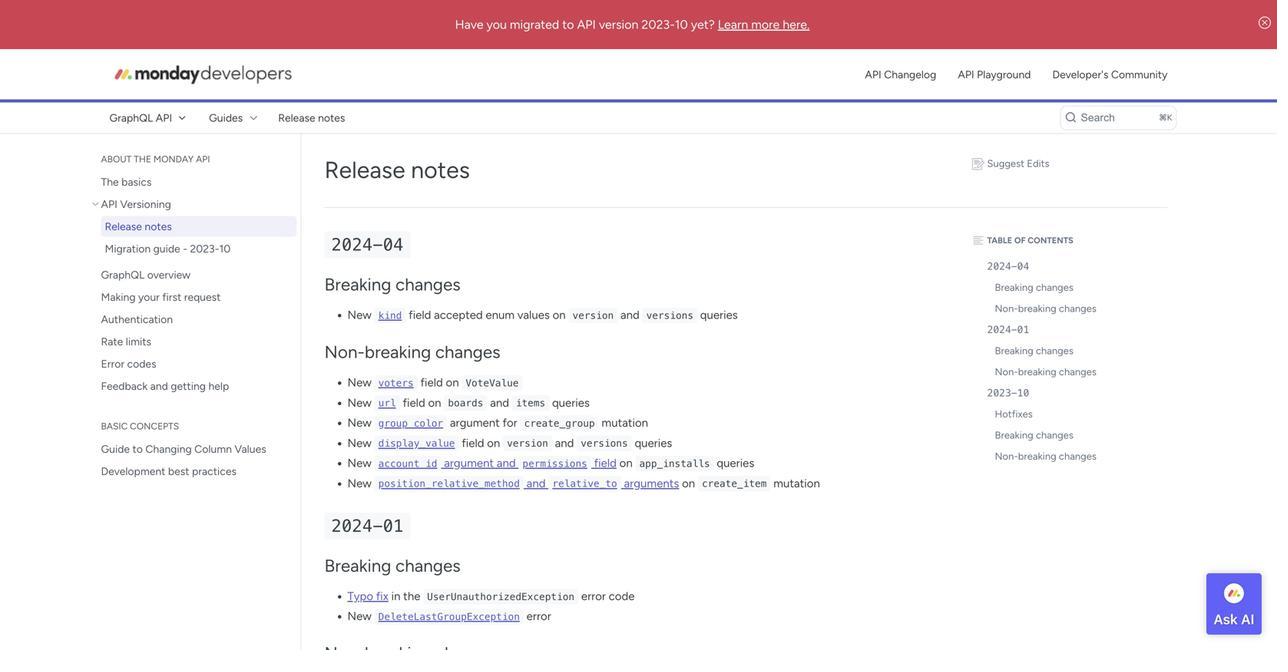 Task type: vqa. For each thing, say whether or not it's contained in the screenshot.
leftmost ID.
no



Task type: locate. For each thing, give the bounding box(es) containing it.
api versioning
[[101, 198, 171, 211]]

1 vertical spatial versions
[[581, 438, 628, 449]]

edits
[[1027, 157, 1050, 170]]

1 horizontal spatial error
[[581, 590, 606, 604]]

rate limits
[[101, 335, 151, 348]]

chevron down image right guides
[[247, 112, 260, 124]]

group_color
[[378, 418, 443, 429]]

notes
[[318, 111, 345, 124], [411, 156, 470, 184], [145, 220, 172, 233]]

non-breaking changes up 2024-01 link
[[995, 303, 1097, 315]]

0 horizontal spatial to
[[132, 443, 143, 456]]

ask
[[1214, 611, 1238, 628]]

non-breaking changes link down 'hotfixes' "link"
[[977, 446, 1139, 467]]

1 horizontal spatial mutation
[[774, 477, 820, 491]]

2024-04
[[331, 235, 404, 255], [987, 261, 1029, 272]]

breaking
[[1018, 303, 1057, 315], [365, 342, 431, 362], [1018, 366, 1057, 378], [1018, 450, 1057, 463]]

graphql
[[109, 111, 153, 124], [101, 268, 145, 281]]

2 horizontal spatial 10
[[1017, 387, 1029, 399]]

10 down release notes link
[[219, 242, 231, 255]]

0 horizontal spatial 2024-04
[[331, 235, 404, 255]]

non-breaking changes link for 04
[[977, 298, 1139, 319]]

non-breaking changes link down 2024-04 link
[[977, 298, 1139, 319]]

1 horizontal spatial 2023-
[[642, 17, 675, 32]]

api down the
[[101, 198, 117, 211]]

0 vertical spatial to
[[562, 17, 574, 32]]

1 vertical spatial the
[[403, 590, 420, 604]]

api versioning link
[[89, 194, 297, 215]]

guide
[[153, 242, 180, 255]]

01 down account_id
[[383, 517, 404, 536]]

arguments
[[624, 477, 679, 491]]

account_id
[[378, 458, 437, 470]]

learn
[[718, 17, 748, 32]]

have you migrated to api version 2023-10 yet? learn more here.
[[455, 17, 810, 32]]

ai
[[1241, 611, 1255, 628]]

developer's community link
[[1044, 63, 1176, 86]]

0 horizontal spatial versions
[[581, 438, 628, 449]]

argument
[[450, 416, 500, 430], [444, 457, 494, 470]]

migration guide - 2023-10
[[105, 242, 231, 255]]

argument down boards
[[450, 416, 500, 430]]

0 vertical spatial non-breaking changes link
[[977, 298, 1139, 319]]

register image
[[970, 158, 987, 170]]

2 vertical spatial release notes
[[105, 220, 172, 233]]

2023- up 'hotfixes'
[[987, 387, 1017, 399]]

development
[[101, 465, 165, 478]]

to inside "guide to changing column values" link
[[132, 443, 143, 456]]

chevron down image
[[247, 112, 260, 124], [177, 113, 187, 123]]

4 new from the top
[[348, 416, 372, 430]]

graphql api
[[109, 111, 172, 124]]

04 up the "kind" link
[[383, 235, 404, 255]]

breaking changes down 2024-04 link
[[995, 281, 1074, 294]]

guide to changing column values
[[101, 443, 266, 456]]

3 breaking changes link from the top
[[977, 425, 1139, 446]]

breaking changes link up 2024-01 link
[[977, 277, 1139, 298]]

1 vertical spatial 01
[[383, 517, 404, 536]]

04
[[383, 235, 404, 255], [1017, 261, 1029, 272]]

0 vertical spatial 04
[[383, 235, 404, 255]]

2023-10
[[987, 387, 1029, 399]]

the inside typo fix in the userunauthorizedexception error code new deletelastgroupexception error
[[403, 590, 420, 604]]

non-breaking changes link
[[977, 298, 1139, 319], [977, 362, 1139, 383], [977, 446, 1139, 467]]

chevron down image right 'graphql api'
[[177, 113, 187, 123]]

breaking changes link for 2024-01
[[977, 341, 1139, 362]]

2 horizontal spatial release
[[324, 156, 405, 184]]

typo
[[348, 590, 373, 604]]

0 horizontal spatial 10
[[219, 242, 231, 255]]

new
[[348, 308, 372, 322], [348, 376, 372, 390], [348, 396, 372, 410], [348, 416, 372, 430], [348, 436, 372, 450], [348, 457, 372, 470], [348, 477, 372, 491], [348, 610, 372, 624]]

2 vertical spatial 10
[[1017, 387, 1029, 399]]

to right migrated
[[562, 17, 574, 32]]

04 up 2024-01 link
[[1017, 261, 1029, 272]]

chevron down image inside guides button
[[247, 112, 260, 124]]

and
[[621, 308, 640, 322], [150, 380, 168, 393], [490, 396, 509, 410], [555, 436, 574, 450], [497, 457, 516, 470], [527, 477, 546, 491]]

mutation right create_item
[[774, 477, 820, 491]]

breaking up typo
[[324, 556, 391, 576]]

0 horizontal spatial release
[[105, 220, 142, 233]]

0 horizontal spatial chevron down image
[[177, 113, 187, 123]]

1 non-breaking changes link from the top
[[977, 298, 1139, 319]]

1 horizontal spatial release
[[278, 111, 315, 124]]

2 vertical spatial breaking changes link
[[977, 425, 1139, 446]]

graphql overview
[[101, 268, 191, 281]]

on right values
[[553, 308, 566, 322]]

1 vertical spatial graphql
[[101, 268, 145, 281]]

code
[[609, 590, 635, 604]]

developer's
[[1053, 68, 1109, 81]]

0 vertical spatial error
[[581, 590, 606, 604]]

0 vertical spatial graphql
[[109, 111, 153, 124]]

1 horizontal spatial notes
[[318, 111, 345, 124]]

0 vertical spatial versions
[[646, 310, 694, 321]]

2024-01 link
[[970, 319, 1139, 341]]

1 horizontal spatial 01
[[1017, 324, 1029, 336]]

1 horizontal spatial 2024-04
[[987, 261, 1029, 272]]

practices
[[192, 465, 237, 478]]

non-
[[995, 303, 1018, 315], [324, 342, 365, 362], [995, 366, 1018, 378], [995, 450, 1018, 463]]

3 new from the top
[[348, 396, 372, 410]]

0 horizontal spatial 2024-01
[[331, 517, 404, 536]]

api right migrated
[[577, 17, 596, 32]]

2023-10 link
[[970, 383, 1139, 404]]

1 breaking changes link from the top
[[977, 277, 1139, 298]]

field down boards
[[462, 436, 484, 450]]

10
[[675, 17, 688, 32], [219, 242, 231, 255], [1017, 387, 1029, 399]]

01 up 2023-10
[[1017, 324, 1029, 336]]

1 vertical spatial non-breaking changes link
[[977, 362, 1139, 383]]

breaking changes link up "2023-10" link on the right bottom of the page
[[977, 341, 1139, 362]]

to
[[562, 17, 574, 32], [132, 443, 143, 456]]

2 vertical spatial release
[[105, 220, 142, 233]]

2024-01 up typo fix link
[[331, 517, 404, 536]]

breaking
[[324, 274, 391, 295], [995, 281, 1034, 294], [995, 345, 1034, 357], [995, 429, 1034, 442], [324, 556, 391, 576]]

the basics link
[[89, 172, 297, 192]]

search1 image
[[1065, 111, 1077, 123]]

1 horizontal spatial 10
[[675, 17, 688, 32]]

0 horizontal spatial 01
[[383, 517, 404, 536]]

1 vertical spatial to
[[132, 443, 143, 456]]

8 new from the top
[[348, 610, 372, 624]]

the up basics
[[134, 154, 151, 165]]

1 vertical spatial 10
[[219, 242, 231, 255]]

versions inside new kind field accepted enum values on version and versions queries
[[646, 310, 694, 321]]

breaking up the "kind" link
[[324, 274, 391, 295]]

field
[[409, 308, 431, 322], [420, 376, 443, 390], [403, 396, 425, 410], [462, 436, 484, 450], [594, 457, 617, 470]]

development best practices link
[[89, 461, 297, 482]]

1 horizontal spatial the
[[403, 590, 420, 604]]

non-breaking changes up the voters link
[[324, 342, 500, 362]]

new kind field accepted enum values on version and versions queries
[[348, 308, 738, 322]]

api up about the monday api
[[156, 111, 172, 124]]

the
[[101, 175, 119, 189]]

more
[[751, 17, 780, 32]]

version inside new kind field accepted enum values on version and versions queries
[[573, 310, 614, 321]]

error
[[581, 590, 606, 604], [527, 610, 551, 624]]

0 horizontal spatial mutation
[[602, 416, 648, 430]]

hide subpages for api versioning image
[[90, 202, 101, 210]]

feedback and getting help
[[101, 380, 229, 393]]

graphql up about
[[109, 111, 153, 124]]

0 horizontal spatial notes
[[145, 220, 172, 233]]

2023- left yet? at top
[[642, 17, 675, 32]]

2 horizontal spatial 2023-
[[987, 387, 1017, 399]]

0 horizontal spatial 2023-
[[190, 242, 219, 255]]

10 up 'hotfixes'
[[1017, 387, 1029, 399]]

non-breaking changes down 'hotfixes' "link"
[[995, 450, 1097, 463]]

non-breaking changes link up 'hotfixes' "link"
[[977, 362, 1139, 383]]

mutation up app_installs
[[602, 416, 648, 430]]

0 vertical spatial the
[[134, 154, 151, 165]]

3 non-breaking changes link from the top
[[977, 446, 1139, 467]]

0 vertical spatial 10
[[675, 17, 688, 32]]

about
[[101, 154, 132, 165]]

community
[[1111, 68, 1168, 81]]

10 left yet? at top
[[675, 17, 688, 32]]

graphql up making
[[101, 268, 145, 281]]

position_relative_method
[[378, 478, 520, 490]]

0 vertical spatial 2024-01
[[987, 324, 1029, 336]]

0 vertical spatial release notes
[[278, 111, 345, 124]]

1 vertical spatial 2023-
[[190, 242, 219, 255]]

api changelog
[[865, 68, 936, 81]]

2023- right the -
[[190, 242, 219, 255]]

chevron down image inside graphql api popup button
[[177, 113, 187, 123]]

api
[[577, 17, 596, 32], [865, 68, 881, 81], [958, 68, 974, 81], [156, 111, 172, 124], [196, 154, 210, 165], [101, 198, 117, 211]]

2 vertical spatial notes
[[145, 220, 172, 233]]

0 horizontal spatial the
[[134, 154, 151, 165]]

1 horizontal spatial 04
[[1017, 261, 1029, 272]]

fix
[[376, 590, 389, 604]]

non-breaking changes link for 01
[[977, 362, 1139, 383]]

1 vertical spatial 2024-01
[[331, 517, 404, 536]]

new voters field on votevalue new url field on boards and items queries new group_color argument for create_group mutation new display_value field on version and versions queries new account_id argument and permissions field on app_installs queries new position_relative_method and relative_to arguments on create_item mutation
[[348, 376, 820, 491]]

0 horizontal spatial error
[[527, 610, 551, 624]]

2024-04 inside 2024-04 link
[[987, 261, 1029, 272]]

suggest edits link
[[970, 156, 1139, 171]]

2 vertical spatial non-breaking changes link
[[977, 446, 1139, 467]]

2 non-breaking changes link from the top
[[977, 362, 1139, 383]]

guide
[[101, 443, 130, 456]]

to right guide
[[132, 443, 143, 456]]

relative_to
[[552, 478, 617, 490]]

graphql api button
[[101, 106, 196, 129]]

display_value
[[378, 438, 455, 449]]

kind link
[[374, 308, 406, 323]]

graphql for graphql overview
[[101, 268, 145, 281]]

guides
[[209, 111, 243, 124]]

0 vertical spatial mutation
[[602, 416, 648, 430]]

error left code
[[581, 590, 606, 604]]

release
[[278, 111, 315, 124], [324, 156, 405, 184], [105, 220, 142, 233]]

7 new from the top
[[348, 477, 372, 491]]

kind
[[378, 310, 402, 321]]

request
[[184, 291, 221, 304]]

breaking up "2023-10" link on the right bottom of the page
[[1018, 366, 1057, 378]]

hotfixes link
[[977, 404, 1139, 425]]

version
[[599, 17, 639, 32], [573, 310, 614, 321], [507, 438, 548, 449]]

basic
[[101, 421, 128, 432]]

on
[[553, 308, 566, 322], [446, 376, 459, 390], [428, 396, 441, 410], [487, 436, 500, 450], [619, 457, 633, 470], [682, 477, 695, 491]]

api playground link
[[950, 63, 1039, 86]]

0 vertical spatial version
[[599, 17, 639, 32]]

on down votevalue
[[487, 436, 500, 450]]

breaking up the voters link
[[365, 342, 431, 362]]

2 vertical spatial version
[[507, 438, 548, 449]]

on left boards
[[428, 396, 441, 410]]

graphql inside popup button
[[109, 111, 153, 124]]

0 vertical spatial release
[[278, 111, 315, 124]]

2024-
[[331, 235, 383, 255], [987, 261, 1017, 272], [987, 324, 1017, 336], [331, 517, 383, 536]]

2 breaking changes link from the top
[[977, 341, 1139, 362]]

the right in
[[403, 590, 420, 604]]

chevron down image for guides
[[247, 112, 260, 124]]

1 horizontal spatial chevron down image
[[247, 112, 260, 124]]

group_color link
[[374, 416, 447, 431]]

1 vertical spatial notes
[[411, 156, 470, 184]]

0 vertical spatial breaking changes link
[[977, 277, 1139, 298]]

release notes link
[[101, 216, 297, 237]]

error down the userunauthorizedexception
[[527, 610, 551, 624]]

1 vertical spatial error
[[527, 610, 551, 624]]

non-breaking changes
[[995, 303, 1097, 315], [324, 342, 500, 362], [995, 366, 1097, 378], [995, 450, 1097, 463]]

breaking changes link down "2023-10" link on the right bottom of the page
[[977, 425, 1139, 446]]

2024-01 up 2023-10
[[987, 324, 1029, 336]]

1 vertical spatial 2024-04
[[987, 261, 1029, 272]]

1 horizontal spatial versions
[[646, 310, 694, 321]]

1 vertical spatial version
[[573, 310, 614, 321]]

1 vertical spatial breaking changes link
[[977, 341, 1139, 362]]

argument up 'position_relative_method'
[[444, 457, 494, 470]]

version inside new voters field on votevalue new url field on boards and items queries new group_color argument for create_group mutation new display_value field on version and versions queries new account_id argument and permissions field on app_installs queries new position_relative_method and relative_to arguments on create_item mutation
[[507, 438, 548, 449]]



Task type: describe. For each thing, give the bounding box(es) containing it.
ask ai
[[1214, 611, 1255, 628]]

create_group
[[524, 418, 595, 429]]

codes
[[127, 357, 156, 371]]

changing
[[145, 443, 192, 456]]

learn more here. link
[[718, 17, 810, 32]]

api left the changelog
[[865, 68, 881, 81]]

hotfixes
[[995, 408, 1033, 420]]

2024-04 link
[[970, 256, 1139, 277]]

suggest
[[987, 157, 1025, 170]]

typo fix link
[[348, 590, 389, 604]]

notes inside release notes link
[[145, 220, 172, 233]]

0 vertical spatial argument
[[450, 416, 500, 430]]

on up arguments
[[619, 457, 633, 470]]

api inside popup button
[[156, 111, 172, 124]]

non- for 01 non-breaking changes 'link'
[[995, 366, 1018, 378]]

field up group_color
[[403, 396, 425, 410]]

breaking up 2023-10
[[995, 345, 1034, 357]]

rate limits link
[[89, 331, 297, 352]]

field up relative_to
[[594, 457, 617, 470]]

2 new from the top
[[348, 376, 372, 390]]

api up the basics link
[[196, 154, 210, 165]]

limits
[[126, 335, 151, 348]]

graphql api image
[[106, 58, 298, 88]]

breaking changes down 'hotfixes'
[[995, 429, 1074, 442]]

10 inside "2023-10" link
[[1017, 387, 1029, 399]]

migrated
[[510, 17, 559, 32]]

graphql overview link
[[89, 265, 297, 285]]

developer's community
[[1053, 68, 1168, 81]]

1 horizontal spatial to
[[562, 17, 574, 32]]

2 horizontal spatial notes
[[411, 156, 470, 184]]

non- for 1st non-breaking changes 'link' from the bottom
[[995, 450, 1018, 463]]

the basics
[[101, 175, 152, 189]]

5 new from the top
[[348, 436, 372, 450]]

for
[[503, 416, 517, 430]]

breaking down 'hotfixes' "link"
[[1018, 450, 1057, 463]]

best
[[168, 465, 189, 478]]

error
[[101, 357, 124, 371]]

chevron down image for graphql api
[[177, 113, 187, 123]]

votevalue
[[466, 377, 519, 389]]

breaking changes down 2024-01 link
[[995, 345, 1074, 357]]

new inside typo fix in the userunauthorizedexception error code new deletelastgroupexception error
[[348, 610, 372, 624]]

create_item
[[702, 478, 767, 490]]

deletelastgroupexception
[[378, 611, 520, 623]]

breaking up 2024-01 link
[[1018, 303, 1057, 315]]

values
[[517, 308, 550, 322]]

authentication
[[101, 313, 173, 326]]

url link
[[374, 396, 400, 411]]

on down app_installs
[[682, 477, 695, 491]]

non- for 04's non-breaking changes 'link'
[[995, 303, 1018, 315]]

enum
[[486, 308, 515, 322]]

1 vertical spatial 04
[[1017, 261, 1029, 272]]

voters
[[378, 377, 414, 389]]

migration
[[105, 242, 151, 255]]

-
[[183, 242, 187, 255]]

breaking down 'hotfixes'
[[995, 429, 1034, 442]]

⌘k
[[1159, 113, 1172, 123]]

10 inside migration guide - 2023-10 link
[[219, 242, 231, 255]]

0 vertical spatial 2024-04
[[331, 235, 404, 255]]

making your first request link
[[89, 287, 297, 308]]

error codes link
[[89, 354, 297, 374]]

1 vertical spatial argument
[[444, 457, 494, 470]]

versions inside new voters field on votevalue new url field on boards and items queries new group_color argument for create_group mutation new display_value field on version and versions queries new account_id argument and permissions field on app_installs queries new position_relative_method and relative_to arguments on create_item mutation
[[581, 438, 628, 449]]

0 vertical spatial 2023-
[[642, 17, 675, 32]]

playground
[[977, 68, 1031, 81]]

concepts
[[130, 421, 179, 432]]

typo fix in the userunauthorizedexception error code new deletelastgroupexception error
[[348, 590, 635, 624]]

1 vertical spatial release notes
[[324, 156, 470, 184]]

error codes
[[101, 357, 156, 371]]

development best practices
[[101, 465, 237, 478]]

column
[[194, 443, 232, 456]]

6 new from the top
[[348, 457, 372, 470]]

on up boards
[[446, 376, 459, 390]]

feedback
[[101, 380, 148, 393]]

1 vertical spatial release
[[324, 156, 405, 184]]

app_installs
[[639, 458, 710, 470]]

you
[[487, 17, 507, 32]]

0 vertical spatial notes
[[318, 111, 345, 124]]

versioning
[[120, 198, 171, 211]]

authentication link
[[89, 309, 297, 330]]

project logo image
[[1222, 581, 1246, 606]]

graphql for graphql api
[[109, 111, 153, 124]]

api playground
[[958, 68, 1031, 81]]

userunauthorizedexception
[[427, 591, 575, 603]]

api changelog link
[[857, 63, 945, 86]]

field right the voters link
[[420, 376, 443, 390]]

rate
[[101, 335, 123, 348]]

api left playground
[[958, 68, 974, 81]]

0 vertical spatial 01
[[1017, 324, 1029, 336]]

breaking changes up kind
[[324, 274, 461, 295]]

guide to changing column values link
[[89, 439, 297, 460]]

0 horizontal spatial 04
[[383, 235, 404, 255]]

1 new from the top
[[348, 308, 372, 322]]

voters link
[[374, 376, 418, 391]]

breaking down 2024-04 link
[[995, 281, 1034, 294]]

1 vertical spatial mutation
[[774, 477, 820, 491]]

values
[[235, 443, 266, 456]]

basics
[[121, 175, 152, 189]]

field right kind
[[409, 308, 431, 322]]

basic concepts
[[101, 421, 179, 432]]

making your first request
[[101, 291, 221, 304]]

permissions
[[523, 458, 587, 470]]

here.
[[783, 17, 810, 32]]

suggest edits
[[987, 157, 1050, 170]]

2 vertical spatial 2023-
[[987, 387, 1017, 399]]

search
[[1081, 112, 1115, 124]]

non-breaking changes up "2023-10" link on the right bottom of the page
[[995, 366, 1097, 378]]

migration guide - 2023-10 link
[[101, 238, 297, 259]]

monday
[[154, 154, 194, 165]]

url
[[378, 398, 396, 409]]

in
[[391, 590, 400, 604]]

breaking changes up in
[[324, 556, 461, 576]]

overview
[[147, 268, 191, 281]]

breaking changes link for 2024-04
[[977, 277, 1139, 298]]

1 horizontal spatial 2024-01
[[987, 324, 1029, 336]]

boards
[[448, 398, 483, 409]]

your
[[138, 291, 160, 304]]

making
[[101, 291, 136, 304]]

guides button
[[201, 106, 265, 129]]

accepted
[[434, 308, 483, 322]]



